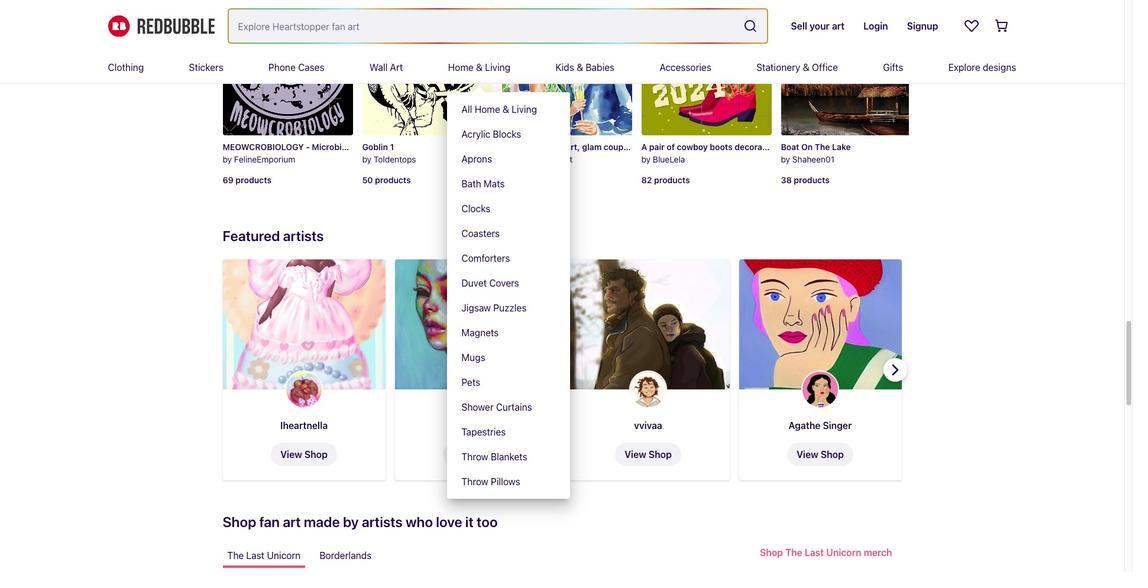 Task type: vqa. For each thing, say whether or not it's contained in the screenshot.
Wall
yes



Task type: locate. For each thing, give the bounding box(es) containing it.
0 horizontal spatial living
[[485, 62, 511, 73]]

explore
[[949, 62, 981, 73]]

1 horizontal spatial home
[[475, 104, 500, 115]]

stationery & office link
[[757, 52, 838, 83]]

wall art link
[[370, 52, 403, 83]]

& down search term search field
[[476, 62, 483, 73]]

0 vertical spatial throw
[[462, 452, 489, 463]]

unicorn
[[267, 551, 301, 561]]

too
[[477, 514, 498, 531]]

by down cats
[[362, 154, 372, 164]]

& for babies
[[577, 62, 583, 73]]

sophieclimaart
[[513, 154, 573, 164]]

2 throw from the top
[[462, 477, 489, 488]]

products down shaheen01
[[794, 175, 830, 185]]

1 throw from the top
[[462, 452, 489, 463]]

meowcrobiology
[[223, 142, 304, 152]]

bath mats link
[[448, 172, 571, 196]]

throw for throw pillows
[[462, 477, 489, 488]]

0 vertical spatial artists
[[283, 228, 324, 244]]

comforters link
[[448, 246, 571, 271]]

acrylic blocks link
[[448, 122, 571, 147]]

products down the toldentops
[[375, 175, 411, 185]]

jigsaw
[[462, 303, 491, 314]]

throw blankets link
[[448, 445, 571, 470]]

explore designs
[[949, 62, 1017, 73]]

menu bar containing clothing
[[108, 52, 1017, 499]]

& left office
[[803, 62, 810, 73]]

explore designs link
[[949, 52, 1017, 83]]

&
[[476, 62, 483, 73], [577, 62, 583, 73], [803, 62, 810, 73], [503, 104, 509, 115]]

menu item
[[448, 52, 571, 499]]

champaign
[[668, 142, 712, 152]]

products for 38 products
[[794, 175, 830, 185]]

stationery & office
[[757, 62, 838, 73]]

accessories link
[[660, 52, 712, 83]]

by up 72
[[502, 154, 511, 164]]

0 horizontal spatial the
[[227, 551, 244, 561]]

1 vertical spatial throw
[[462, 477, 489, 488]]

home right all
[[475, 104, 500, 115]]

gifts
[[883, 62, 904, 73]]

by inside goblin 1 by toldentops
[[362, 154, 372, 164]]

menu item containing home & living
[[448, 52, 571, 499]]

pets link
[[448, 370, 571, 395]]

made
[[304, 514, 340, 531]]

shaheen01
[[793, 154, 835, 164]]

by down boat
[[781, 154, 791, 164]]

phone
[[269, 62, 296, 73]]

products for 72 products
[[514, 175, 550, 185]]

umantsiva
[[453, 420, 499, 431]]

menu bar
[[108, 52, 1017, 499]]

throw inside throw blankets link
[[462, 452, 489, 463]]

felineemporium
[[234, 154, 296, 164]]

agathe singer image
[[739, 260, 902, 390], [802, 371, 840, 409]]

vvivaa image
[[567, 260, 730, 390], [630, 371, 667, 409]]

& right kids
[[577, 62, 583, 73]]

on
[[802, 142, 813, 152]]

aprons
[[462, 154, 492, 164]]

by right made
[[343, 514, 359, 531]]

menu
[[448, 92, 571, 499]]

iheartnella image
[[223, 260, 385, 390], [285, 371, 323, 409]]

1
[[390, 142, 394, 152]]

1 vertical spatial living
[[512, 104, 537, 115]]

3 products from the left
[[514, 175, 550, 185]]

the last unicorn
[[227, 551, 301, 561]]

kids
[[556, 62, 574, 73]]

living up acrylic blocks link
[[512, 104, 537, 115]]

products
[[236, 175, 272, 185], [375, 175, 411, 185], [514, 175, 550, 185], [654, 175, 690, 185], [794, 175, 830, 185]]

the left last
[[227, 551, 244, 561]]

home up all
[[448, 62, 474, 73]]

2 products from the left
[[375, 175, 411, 185]]

pillows
[[491, 477, 520, 488]]

1 vertical spatial home
[[475, 104, 500, 115]]

by down drinking
[[642, 154, 651, 164]]

products down bluelela
[[654, 175, 690, 185]]

5 products from the left
[[794, 175, 830, 185]]

& for office
[[803, 62, 810, 73]]

home inside menu
[[475, 104, 500, 115]]

shower
[[462, 402, 494, 413]]

products down sophieclimaart
[[514, 175, 550, 185]]

82
[[642, 175, 652, 185]]

all home & living
[[462, 104, 537, 115]]

grandmillennial art, glam couple drinking champaign by sophieclimaart
[[502, 142, 712, 164]]

throw pillows link
[[448, 470, 571, 495]]

69 products
[[223, 175, 272, 185]]

artists left who
[[362, 514, 403, 531]]

by inside grandmillennial art, glam couple drinking champaign by sophieclimaart
[[502, 154, 511, 164]]

the up shaheen01
[[815, 142, 830, 152]]

redbubble logo image
[[108, 15, 214, 37]]

72
[[502, 175, 512, 185]]

0 vertical spatial living
[[485, 62, 511, 73]]

menu inside menu bar
[[448, 92, 571, 499]]

throw pillows
[[462, 477, 520, 488]]

agathe
[[789, 420, 821, 431]]

tapestries link
[[448, 420, 571, 445]]

wall
[[370, 62, 388, 73]]

blocks
[[493, 129, 521, 140]]

1 horizontal spatial the
[[815, 142, 830, 152]]

last
[[246, 551, 265, 561]]

0 vertical spatial home
[[448, 62, 474, 73]]

duvet covers
[[462, 278, 519, 289]]

throw inside throw pillows link
[[462, 477, 489, 488]]

0 vertical spatial the
[[815, 142, 830, 152]]

mats
[[484, 179, 505, 189]]

by up 69
[[223, 154, 232, 164]]

all home & living link
[[448, 97, 571, 122]]

coasters
[[462, 228, 500, 239]]

by
[[223, 154, 232, 164], [362, 154, 372, 164], [502, 154, 511, 164], [642, 154, 651, 164], [781, 154, 791, 164], [343, 514, 359, 531]]

throw down the tapestries
[[462, 452, 489, 463]]

the
[[815, 142, 830, 152], [227, 551, 244, 561]]

magnets link
[[448, 321, 571, 346]]

living
[[485, 62, 511, 73], [512, 104, 537, 115]]

1 vertical spatial artists
[[362, 514, 403, 531]]

umantsiva image
[[395, 260, 558, 390], [457, 371, 495, 409]]

1 products from the left
[[236, 175, 272, 185]]

living up all home & living
[[485, 62, 511, 73]]

& for living
[[476, 62, 483, 73]]

acrylic
[[462, 129, 491, 140]]

artists right featured
[[283, 228, 324, 244]]

shower curtains link
[[448, 395, 571, 420]]

1 horizontal spatial artists
[[362, 514, 403, 531]]

agathe singer
[[789, 420, 852, 431]]

0 horizontal spatial artists
[[283, 228, 324, 244]]

home
[[448, 62, 474, 73], [475, 104, 500, 115]]

all
[[462, 104, 472, 115]]

it
[[465, 514, 474, 531]]

products down felineemporium
[[236, 175, 272, 185]]

by bluelela
[[642, 154, 685, 164]]

iheartnella
[[280, 420, 328, 431]]

menu containing all home & living
[[448, 92, 571, 499]]

phone cases link
[[269, 52, 325, 83]]

bath mats
[[462, 179, 505, 189]]

singer
[[823, 420, 852, 431]]

throw left pillows
[[462, 477, 489, 488]]

by inside boat on the lake by shaheen01
[[781, 154, 791, 164]]

love
[[436, 514, 462, 531]]

4 products from the left
[[654, 175, 690, 185]]

& up blocks on the left top of page
[[503, 104, 509, 115]]

stickers link
[[189, 52, 223, 83]]

office
[[812, 62, 838, 73]]

0 horizontal spatial home
[[448, 62, 474, 73]]

None field
[[229, 9, 768, 43]]



Task type: describe. For each thing, give the bounding box(es) containing it.
1 vertical spatial the
[[227, 551, 244, 561]]

tapestries
[[462, 427, 506, 438]]

designs
[[983, 62, 1017, 73]]

couple
[[604, 142, 631, 152]]

the last unicorn link
[[223, 544, 305, 568]]

borderlands link
[[315, 544, 376, 568]]

home & living link
[[448, 52, 511, 83]]

drinking
[[633, 142, 666, 152]]

coasters link
[[448, 221, 571, 246]]

accessories
[[660, 62, 712, 73]]

comforters
[[462, 253, 510, 264]]

goblin 1 by toldentops
[[362, 142, 416, 164]]

mugs
[[462, 353, 486, 363]]

kids & babies link
[[556, 52, 615, 83]]

home & living
[[448, 62, 511, 73]]

boat on the lake by shaheen01
[[781, 142, 851, 164]]

products for 69 products
[[236, 175, 272, 185]]

magnets
[[462, 328, 499, 338]]

kids & babies
[[556, 62, 615, 73]]

agathe singer link
[[789, 420, 852, 431]]

babies
[[586, 62, 615, 73]]

iheartnella link
[[280, 420, 328, 431]]

art
[[390, 62, 403, 73]]

50
[[362, 175, 373, 185]]

clocks
[[462, 204, 491, 214]]

vvivaa link
[[634, 420, 663, 431]]

Search term search field
[[229, 9, 739, 43]]

jigsaw puzzles
[[462, 303, 527, 314]]

art,
[[566, 142, 580, 152]]

umantsiva link
[[453, 420, 499, 431]]

vvivaa
[[634, 420, 663, 431]]

the inside boat on the lake by shaheen01
[[815, 142, 830, 152]]

covers
[[489, 278, 519, 289]]

gifts link
[[883, 52, 904, 83]]

72 products
[[502, 175, 550, 185]]

bath
[[462, 179, 481, 189]]

microbiology
[[312, 142, 364, 152]]

pets
[[462, 377, 481, 388]]

50 products
[[362, 175, 411, 185]]

products for 82 products
[[654, 175, 690, 185]]

duvet covers link
[[448, 271, 571, 296]]

shop fan art made by artists who love it too
[[223, 514, 498, 531]]

curtains
[[496, 402, 532, 413]]

lake
[[832, 142, 851, 152]]

art
[[283, 514, 301, 531]]

featured
[[223, 228, 280, 244]]

aprons link
[[448, 147, 571, 172]]

mugs link
[[448, 346, 571, 370]]

69
[[223, 175, 234, 185]]

82 products
[[642, 175, 690, 185]]

toldentops
[[374, 154, 416, 164]]

throw for throw blankets
[[462, 452, 489, 463]]

bluelela
[[653, 154, 685, 164]]

-
[[306, 142, 310, 152]]

who
[[406, 514, 433, 531]]

wall art
[[370, 62, 403, 73]]

products for 50 products
[[375, 175, 411, 185]]

by inside meowcrobiology - microbiology cats by felineemporium
[[223, 154, 232, 164]]

stationery
[[757, 62, 801, 73]]

shop
[[223, 514, 256, 531]]

38
[[781, 175, 792, 185]]

stickers
[[189, 62, 223, 73]]

featured artists
[[223, 228, 324, 244]]

borderlands
[[320, 551, 372, 561]]

1 horizontal spatial living
[[512, 104, 537, 115]]

grandmillennial
[[502, 142, 564, 152]]

throw blankets
[[462, 452, 528, 463]]

clocks link
[[448, 196, 571, 221]]

cases
[[298, 62, 325, 73]]

meowcrobiology - microbiology cats by felineemporium
[[223, 142, 383, 164]]

clothing
[[108, 62, 144, 73]]

puzzles
[[494, 303, 527, 314]]

cats
[[366, 142, 383, 152]]

phone cases
[[269, 62, 325, 73]]



